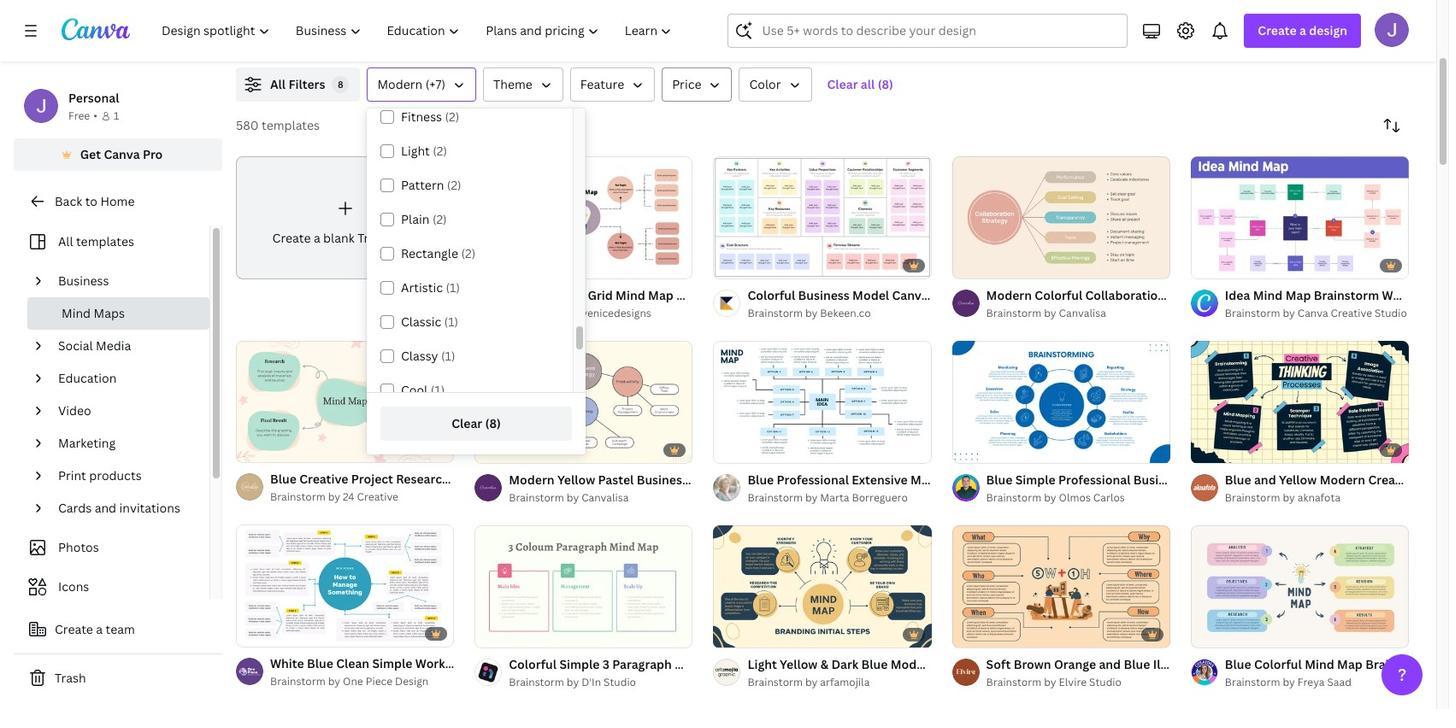 Task type: locate. For each thing, give the bounding box(es) containing it.
map inside colorful simple 3 paragraph mind map brainstorms brainstorm by d'in studio
[[707, 656, 733, 673]]

blue inside blue colorful mind map brainstorm brainstorm by freya saad
[[1225, 656, 1251, 673]]

0 horizontal spatial and
[[95, 500, 116, 516]]

0 horizontal spatial all
[[58, 233, 73, 250]]

2 horizontal spatial a
[[1300, 22, 1306, 38]]

1 horizontal spatial strategy
[[1168, 287, 1218, 303]]

freya
[[1298, 675, 1325, 690]]

simple
[[1016, 472, 1056, 488], [372, 656, 413, 672], [560, 656, 600, 673]]

elvire
[[1059, 675, 1087, 690]]

modern
[[377, 76, 423, 92], [986, 287, 1032, 303], [509, 472, 555, 488], [1320, 472, 1366, 488]]

map down clear (8) button
[[485, 471, 510, 488]]

0 vertical spatial brainstorm by canvalisa link
[[986, 305, 1170, 322]]

mind right extensive
[[911, 472, 940, 488]]

bekeen.co
[[820, 306, 871, 321]]

modern inside 'modern colorful collaboration strategy diagram brainstorm brainstorm by canvalisa'
[[986, 287, 1032, 303]]

map inside soft brown orange and blue illustrated 5w1h mind map brainstorm by elvire studio
[[1286, 656, 1311, 673]]

and right cards
[[95, 500, 116, 516]]

mind inside peach yellow grid mind map brainstorm brainstorm by venicedesigns
[[616, 287, 645, 303]]

back to home link
[[14, 185, 222, 219]]

colorful up brainstorm by bekeen.co "link"
[[748, 287, 795, 303]]

2 vertical spatial a
[[96, 622, 103, 638]]

clear left all
[[827, 76, 858, 92]]

create inside dropdown button
[[1258, 22, 1297, 38]]

create left design
[[1258, 22, 1297, 38]]

simple right graph
[[1016, 472, 1056, 488]]

1 horizontal spatial simple
[[560, 656, 600, 673]]

blue up "brainstorm by 24 creative" link
[[270, 471, 297, 488]]

create down icons
[[55, 622, 93, 638]]

2 horizontal spatial and
[[1254, 472, 1276, 488]]

brainstorm by arfamojila
[[748, 675, 870, 690]]

create a blank tree chart element
[[236, 156, 454, 279]]

(2) right fitness
[[445, 109, 459, 125]]

1 horizontal spatial brainstorm by canvalisa link
[[986, 305, 1170, 322]]

marketing link
[[51, 428, 199, 460]]

a inside "button"
[[96, 622, 103, 638]]

strategic
[[937, 287, 990, 303]]

yellow left pastel
[[557, 472, 595, 488]]

social media
[[58, 338, 131, 354]]

planning
[[992, 287, 1043, 303]]

(1) for artistic (1)
[[446, 280, 460, 296]]

0 horizontal spatial simple
[[372, 656, 413, 672]]

diagram up brainstorm by marta borreguero link
[[743, 472, 792, 488]]

colorful business model canvas strategic planning brainstorm image
[[713, 156, 932, 279]]

orange
[[1054, 656, 1096, 673]]

simple inside colorful simple 3 paragraph mind map brainstorms brainstorm by d'in studio
[[560, 656, 600, 673]]

0 vertical spatial all
[[270, 76, 286, 92]]

mind up 'venicedesigns'
[[616, 287, 645, 303]]

templates
[[262, 117, 320, 133], [76, 233, 134, 250]]

and
[[1254, 472, 1276, 488], [95, 500, 116, 516], [1099, 656, 1121, 673]]

a left 'team'
[[96, 622, 103, 638]]

white
[[270, 656, 304, 672]]

brainstorm by marta borreguero link
[[748, 490, 932, 507]]

professional
[[777, 472, 849, 488], [1059, 472, 1131, 488]]

1 vertical spatial canva
[[1298, 306, 1328, 321]]

2 professional from the left
[[1059, 472, 1131, 488]]

1 vertical spatial strategy
[[691, 472, 740, 488]]

(1) right cool
[[431, 382, 445, 398]]

1 horizontal spatial templates
[[262, 117, 320, 133]]

business up brainstorm by bekeen.co "link"
[[798, 287, 850, 303]]

colorful up freya
[[1254, 656, 1302, 673]]

mind right research
[[452, 471, 482, 488]]

brainstorm by canvalisa link for yellow
[[509, 490, 693, 507]]

1 vertical spatial and
[[95, 500, 116, 516]]

create left blank
[[272, 230, 311, 246]]

Search search field
[[762, 15, 1117, 47]]

modern yellow pastel business strategy diagram brainstorm image
[[475, 341, 693, 464]]

0 horizontal spatial create
[[55, 622, 93, 638]]

simple up the d'in
[[560, 656, 600, 673]]

brainstorm by canvalisa link down collaboration
[[986, 305, 1170, 322]]

yellow for peach
[[547, 287, 585, 303]]

professional up marta
[[777, 472, 849, 488]]

canvalisa down collaboration
[[1059, 306, 1106, 321]]

colorful inside colorful business model canvas strategic planning brainstorm brainstorm by bekeen.co
[[748, 287, 795, 303]]

strategy inside 'modern colorful collaboration strategy diagram brainstorm brainstorm by canvalisa'
[[1168, 287, 1218, 303]]

0 vertical spatial templates
[[262, 117, 320, 133]]

2 vertical spatial create
[[55, 622, 93, 638]]

(2) right the light
[[433, 143, 447, 159]]

colorful left collaboration
[[1035, 287, 1083, 303]]

mind up brainstorm by freya saad link
[[1305, 656, 1335, 673]]

1 horizontal spatial (8)
[[878, 76, 893, 92]]

create a blank tree chart link
[[236, 156, 454, 279]]

photos
[[58, 540, 99, 556]]

modern inside blue and yellow modern creative think brainstorm by aknafota
[[1320, 472, 1366, 488]]

map up saad
[[1337, 656, 1363, 673]]

map inside peach yellow grid mind map brainstorm brainstorm by venicedesigns
[[648, 287, 674, 303]]

580 templates
[[236, 117, 320, 133]]

yellow inside modern yellow pastel business strategy diagram brainstorm brainstorm by canvalisa
[[557, 472, 595, 488]]

(2) right plain on the top
[[433, 211, 447, 227]]

modern for modern (+7)
[[377, 76, 423, 92]]

clear up blue creative project research mind map brainstorm link
[[452, 416, 482, 432]]

simple up "piece"
[[372, 656, 413, 672]]

diagram inside 'modern colorful collaboration strategy diagram brainstorm brainstorm by canvalisa'
[[1221, 287, 1269, 303]]

mind right the workflow
[[473, 656, 503, 672]]

mind right the paragraph
[[675, 656, 704, 673]]

0 horizontal spatial (8)
[[485, 416, 501, 432]]

0 vertical spatial and
[[1254, 472, 1276, 488]]

collaboration
[[1086, 287, 1166, 303]]

classy
[[401, 348, 438, 364]]

create for create a design
[[1258, 22, 1297, 38]]

(2) right pattern
[[447, 177, 461, 193]]

1 horizontal spatial and
[[1099, 656, 1121, 673]]

modern inside modern (+7) button
[[377, 76, 423, 92]]

0 vertical spatial canva
[[104, 146, 140, 162]]

by
[[567, 306, 579, 321], [805, 306, 818, 321], [1044, 306, 1057, 321], [1283, 306, 1295, 321], [328, 490, 340, 505], [567, 491, 579, 505], [805, 491, 818, 505], [1044, 491, 1057, 505], [1283, 491, 1295, 505], [328, 675, 340, 689], [567, 675, 579, 690], [805, 675, 818, 690], [1044, 675, 1057, 690], [1283, 675, 1295, 690]]

a left design
[[1300, 22, 1306, 38]]

0 horizontal spatial a
[[96, 622, 103, 638]]

map
[[648, 287, 674, 303], [485, 471, 510, 488], [943, 472, 969, 488], [506, 656, 531, 672], [707, 656, 733, 673], [1286, 656, 1311, 673], [1337, 656, 1363, 673]]

1 vertical spatial a
[[314, 230, 320, 246]]

brainstorm by canva creative studio
[[1225, 306, 1407, 321]]

1 horizontal spatial a
[[314, 230, 320, 246]]

blue inside blue professional extensive mind map graph brainstorm by marta borreguero
[[748, 472, 774, 488]]

colorful inside 'modern colorful collaboration strategy diagram brainstorm brainstorm by canvalisa'
[[1035, 287, 1083, 303]]

all for all templates
[[58, 233, 73, 250]]

all
[[270, 76, 286, 92], [58, 233, 73, 250]]

brainstorm inside blue professional extensive mind map graph brainstorm by marta borreguero
[[748, 491, 803, 505]]

create a team button
[[14, 613, 222, 647]]

map left brainstorms
[[707, 656, 733, 673]]

blue colorful mind map brainstorm image
[[1191, 525, 1409, 648]]

yellow inside peach yellow grid mind map brainstorm brainstorm by venicedesigns
[[547, 287, 585, 303]]

2 horizontal spatial create
[[1258, 22, 1297, 38]]

blue up brainstorm by marta borreguero link
[[748, 472, 774, 488]]

1 vertical spatial clear
[[452, 416, 482, 432]]

(2)
[[445, 109, 459, 125], [433, 143, 447, 159], [447, 177, 461, 193], [433, 211, 447, 227], [461, 245, 476, 262]]

blue for blue simple professional business brainstorm
[[986, 472, 1013, 488]]

aknafota
[[1298, 491, 1341, 505]]

peach yellow grid mind map brainstorm image
[[475, 156, 693, 279]]

yellow left grid
[[547, 287, 585, 303]]

cards and invitations link
[[51, 493, 199, 525]]

team
[[106, 622, 135, 638]]

8
[[338, 78, 344, 91]]

1 vertical spatial diagram
[[743, 472, 792, 488]]

soft brown orange and blue illustrated 5w1h mind map link
[[986, 656, 1311, 674]]

(2) for plain (2)
[[433, 211, 447, 227]]

0 horizontal spatial canvalisa
[[582, 491, 629, 505]]

map inside blue colorful mind map brainstorm brainstorm by freya saad
[[1337, 656, 1363, 673]]

cards
[[58, 500, 92, 516]]

0 horizontal spatial canva
[[104, 146, 140, 162]]

modern for modern yellow pastel business strategy diagram brainstorm brainstorm by canvalisa
[[509, 472, 555, 488]]

a inside "element"
[[314, 230, 320, 246]]

modern (+7)
[[377, 76, 446, 92]]

diagram inside modern yellow pastel business strategy diagram brainstorm brainstorm by canvalisa
[[743, 472, 792, 488]]

None search field
[[728, 14, 1128, 48]]

1 horizontal spatial create
[[272, 230, 311, 246]]

professional up 'carlos'
[[1059, 472, 1131, 488]]

blue creative project research mind map brainstorm link
[[270, 471, 579, 489]]

a inside dropdown button
[[1300, 22, 1306, 38]]

tree
[[358, 230, 382, 246]]

illustrated
[[1153, 656, 1214, 673]]

by inside blue colorful mind map brainstorm brainstorm by freya saad
[[1283, 675, 1295, 690]]

blue inside blue creative project research mind map brainstorm brainstorm by 24 creative
[[270, 471, 297, 488]]

0 vertical spatial diagram
[[1221, 287, 1269, 303]]

0 horizontal spatial studio
[[604, 675, 636, 690]]

creative
[[1331, 306, 1372, 321], [299, 471, 348, 488], [1368, 472, 1417, 488], [357, 490, 398, 505]]

colorful simple 3 paragraph mind map brainstorms image
[[475, 525, 693, 648]]

mind
[[616, 287, 645, 303], [62, 305, 91, 321], [452, 471, 482, 488], [911, 472, 940, 488], [473, 656, 503, 672], [675, 656, 704, 673], [1254, 656, 1283, 673], [1305, 656, 1335, 673]]

0 horizontal spatial diagram
[[743, 472, 792, 488]]

by inside colorful business model canvas strategic planning brainstorm brainstorm by bekeen.co
[[805, 306, 818, 321]]

photos link
[[24, 532, 199, 564]]

yellow up brainstorm by aknafota link
[[1279, 472, 1317, 488]]

24
[[343, 490, 355, 505]]

mind inside colorful simple 3 paragraph mind map brainstorms brainstorm by d'in studio
[[675, 656, 704, 673]]

all down back
[[58, 233, 73, 250]]

personal
[[68, 90, 119, 106]]

0 horizontal spatial brainstorm by canvalisa link
[[509, 490, 693, 507]]

2 horizontal spatial simple
[[1016, 472, 1056, 488]]

map up freya
[[1286, 656, 1311, 673]]

business up mind maps
[[58, 273, 109, 289]]

1 vertical spatial create
[[272, 230, 311, 246]]

brainstorm by canvalisa link
[[986, 305, 1170, 322], [509, 490, 693, 507]]

fitness
[[401, 109, 442, 125]]

simple inside blue simple professional business brainstorm brainstorm by olmos carlos
[[1016, 472, 1056, 488]]

(1) right 'artistic'
[[446, 280, 460, 296]]

0 vertical spatial clear
[[827, 76, 858, 92]]

icons
[[58, 579, 89, 595]]

map right the workflow
[[506, 656, 531, 672]]

and right orange
[[1099, 656, 1121, 673]]

clear all (8) button
[[819, 68, 902, 102]]

(2) for rectangle (2)
[[461, 245, 476, 262]]

blue right illustrated
[[1225, 656, 1251, 673]]

clear all (8)
[[827, 76, 893, 92]]

1 vertical spatial canvalisa
[[582, 491, 629, 505]]

1 vertical spatial brainstorm by canvalisa link
[[509, 490, 693, 507]]

1 horizontal spatial diagram
[[1221, 287, 1269, 303]]

business up brainstorm by olmos carlos link
[[1134, 472, 1185, 488]]

diagram
[[1221, 287, 1269, 303], [743, 472, 792, 488]]

brainstorm inside soft brown orange and blue illustrated 5w1h mind map brainstorm by elvire studio
[[986, 675, 1042, 690]]

blue left illustrated
[[1124, 656, 1150, 673]]

free
[[68, 109, 90, 123]]

1 vertical spatial all
[[58, 233, 73, 250]]

blue inside blue and yellow modern creative think brainstorm by aknafota
[[1225, 472, 1251, 488]]

all left filters
[[270, 76, 286, 92]]

business right pastel
[[637, 472, 688, 488]]

Sort by button
[[1375, 109, 1409, 143]]

create inside "button"
[[55, 622, 93, 638]]

mind right 5w1h on the right bottom of the page
[[1254, 656, 1283, 673]]

1 horizontal spatial professional
[[1059, 472, 1131, 488]]

(1) for cool (1)
[[431, 382, 445, 398]]

by inside soft brown orange and blue illustrated 5w1h mind map brainstorm by elvire studio
[[1044, 675, 1057, 690]]

rectangle
[[401, 245, 458, 262]]

0 vertical spatial strategy
[[1168, 287, 1218, 303]]

feature button
[[570, 68, 655, 102]]

canvalisa down pastel
[[582, 491, 629, 505]]

2 vertical spatial and
[[1099, 656, 1121, 673]]

classic
[[401, 314, 441, 330]]

yellow for modern
[[557, 472, 595, 488]]

1 horizontal spatial clear
[[827, 76, 858, 92]]

studio
[[1375, 306, 1407, 321], [604, 675, 636, 690], [1089, 675, 1122, 690]]

studio inside colorful simple 3 paragraph mind map brainstorms brainstorm by d'in studio
[[604, 675, 636, 690]]

canvalisa
[[1059, 306, 1106, 321], [582, 491, 629, 505]]

(2) right "rectangle" on the top left
[[461, 245, 476, 262]]

soft brown orange and blue illustrated 5w1h mind map brainstorm by elvire studio
[[986, 656, 1311, 690]]

1 vertical spatial templates
[[76, 233, 134, 250]]

venicedesigns
[[582, 306, 651, 321]]

media
[[96, 338, 131, 354]]

a left blank
[[314, 230, 320, 246]]

simple for blue
[[1016, 472, 1056, 488]]

olmos
[[1059, 491, 1091, 505]]

0 vertical spatial create
[[1258, 22, 1297, 38]]

0 vertical spatial canvalisa
[[1059, 306, 1106, 321]]

soft
[[986, 656, 1011, 673]]

peach yellow grid mind map brainstorm link
[[509, 286, 742, 305]]

clear for clear all (8)
[[827, 76, 858, 92]]

0 horizontal spatial clear
[[452, 416, 482, 432]]

filters
[[289, 76, 325, 92]]

by inside blue professional extensive mind map graph brainstorm by marta borreguero
[[805, 491, 818, 505]]

all
[[861, 76, 875, 92]]

free •
[[68, 109, 97, 123]]

(1) right classy at the left of page
[[441, 348, 455, 364]]

blue inside blue simple professional business brainstorm brainstorm by olmos carlos
[[986, 472, 1013, 488]]

all for all filters
[[270, 76, 286, 92]]

brainstorm by canvalisa link down pastel
[[509, 490, 693, 507]]

a for blank
[[314, 230, 320, 246]]

brainstorm inside blue and yellow modern creative think brainstorm by aknafota
[[1225, 491, 1280, 505]]

(2) for light (2)
[[433, 143, 447, 159]]

brown
[[1014, 656, 1051, 673]]

by inside peach yellow grid mind map brainstorm brainstorm by venicedesigns
[[567, 306, 579, 321]]

(8)
[[878, 76, 893, 92], [485, 416, 501, 432]]

blue simple professional business brainstorm image
[[952, 341, 1170, 464]]

blue up brainstorm by olmos carlos link
[[986, 472, 1013, 488]]

0 horizontal spatial professional
[[777, 472, 849, 488]]

1 vertical spatial (8)
[[485, 416, 501, 432]]

0 vertical spatial a
[[1300, 22, 1306, 38]]

create a design button
[[1244, 14, 1361, 48]]

create inside "element"
[[272, 230, 311, 246]]

classic (1)
[[401, 314, 458, 330]]

(1) right classic
[[444, 314, 458, 330]]

light
[[401, 143, 430, 159]]

blue left clean
[[307, 656, 333, 672]]

colorful
[[748, 287, 795, 303], [1035, 287, 1083, 303], [509, 656, 557, 673], [1254, 656, 1302, 673]]

by inside 'modern colorful collaboration strategy diagram brainstorm brainstorm by canvalisa'
[[1044, 306, 1057, 321]]

modern colorful collaboration strategy diagram brainstorm brainstorm by canvalisa
[[986, 287, 1337, 321]]

1 horizontal spatial canvalisa
[[1059, 306, 1106, 321]]

and up brainstorm by aknafota link
[[1254, 472, 1276, 488]]

1 horizontal spatial studio
[[1089, 675, 1122, 690]]

0 horizontal spatial templates
[[76, 233, 134, 250]]

map left graph
[[943, 472, 969, 488]]

colorful up brainstorm by d'in studio link
[[509, 656, 557, 673]]

templates down all filters
[[262, 117, 320, 133]]

modern inside modern yellow pastel business strategy diagram brainstorm brainstorm by canvalisa
[[509, 472, 555, 488]]

map up 'venicedesigns'
[[648, 287, 674, 303]]

light yellow & dark blue modern branding initial steps mind map image
[[713, 525, 932, 648]]

1 horizontal spatial canva
[[1298, 306, 1328, 321]]

1 professional from the left
[[777, 472, 849, 488]]

brainstorm by freya saad link
[[1225, 674, 1409, 691]]

business inside blue simple professional business brainstorm brainstorm by olmos carlos
[[1134, 472, 1185, 488]]

1 horizontal spatial all
[[270, 76, 286, 92]]

soft brown orange and blue illustrated 5w1h mind map image
[[952, 525, 1170, 648]]

strategy inside modern yellow pastel business strategy diagram brainstorm brainstorm by canvalisa
[[691, 472, 740, 488]]

color button
[[739, 68, 812, 102]]

diagram up brainstorm by canva creative studio
[[1221, 287, 1269, 303]]

and inside blue and yellow modern creative think brainstorm by aknafota
[[1254, 472, 1276, 488]]

blue up brainstorm by aknafota link
[[1225, 472, 1251, 488]]

business inside modern yellow pastel business strategy diagram brainstorm brainstorm by canvalisa
[[637, 472, 688, 488]]

0 vertical spatial (8)
[[878, 76, 893, 92]]

0 horizontal spatial strategy
[[691, 472, 740, 488]]

products
[[89, 468, 142, 484]]

blue for blue and yellow modern creative think
[[1225, 472, 1251, 488]]

2 horizontal spatial studio
[[1375, 306, 1407, 321]]

templates down back to home at the top of the page
[[76, 233, 134, 250]]

brainstorm by 24 creative link
[[270, 489, 454, 507]]

modern colorful collaboration strategy diagram brainstorm image
[[952, 156, 1170, 279]]

jacob simon image
[[1375, 13, 1409, 47]]



Task type: vqa. For each thing, say whether or not it's contained in the screenshot.


Task type: describe. For each thing, give the bounding box(es) containing it.
simple for colorful
[[560, 656, 600, 673]]

canvalisa inside modern yellow pastel business strategy diagram brainstorm brainstorm by canvalisa
[[582, 491, 629, 505]]

saad
[[1327, 675, 1352, 690]]

get canva pro button
[[14, 139, 222, 171]]

mind inside soft brown orange and blue illustrated 5w1h mind map brainstorm by elvire studio
[[1254, 656, 1283, 673]]

and for cards
[[95, 500, 116, 516]]

and inside soft brown orange and blue illustrated 5w1h mind map brainstorm by elvire studio
[[1099, 656, 1121, 673]]

icons link
[[24, 571, 199, 604]]

mind inside blue colorful mind map brainstorm brainstorm by freya saad
[[1305, 656, 1335, 673]]

social
[[58, 338, 93, 354]]

colorful inside blue colorful mind map brainstorm brainstorm by freya saad
[[1254, 656, 1302, 673]]

clear (8)
[[452, 416, 501, 432]]

clear for clear (8)
[[452, 416, 482, 432]]

video link
[[51, 395, 199, 428]]

colorful inside colorful simple 3 paragraph mind map brainstorms brainstorm by d'in studio
[[509, 656, 557, 673]]

by inside white blue clean simple workflow mind map brainstorm brainstorm by one piece design
[[328, 675, 340, 689]]

carlos
[[1093, 491, 1125, 505]]

print
[[58, 468, 86, 484]]

get canva pro
[[80, 146, 163, 162]]

creative inside blue and yellow modern creative think brainstorm by aknafota
[[1368, 472, 1417, 488]]

model
[[853, 287, 889, 303]]

simple inside white blue clean simple workflow mind map brainstorm brainstorm by one piece design
[[372, 656, 413, 672]]

a for team
[[96, 622, 103, 638]]

brainstorm by arfamojila link
[[748, 674, 932, 691]]

education link
[[51, 363, 199, 395]]

blue professional extensive mind map graph image
[[713, 341, 932, 464]]

marta
[[820, 491, 849, 505]]

(1) for classic (1)
[[444, 314, 458, 330]]

mind inside blue creative project research mind map brainstorm brainstorm by 24 creative
[[452, 471, 482, 488]]

clean
[[336, 656, 370, 672]]

by inside blue creative project research mind map brainstorm brainstorm by 24 creative
[[328, 490, 340, 505]]

studio inside soft brown orange and blue illustrated 5w1h mind map brainstorm by elvire studio
[[1089, 675, 1122, 690]]

arfamojila
[[820, 675, 870, 690]]

brainstorm by bekeen.co link
[[748, 305, 932, 322]]

blue and yellow modern creative think link
[[1225, 471, 1449, 490]]

templates for all templates
[[76, 233, 134, 250]]

education
[[58, 370, 117, 386]]

(+7)
[[426, 76, 446, 92]]

to
[[85, 193, 97, 209]]

580
[[236, 117, 259, 133]]

pro
[[143, 146, 163, 162]]

brainstorm inside colorful simple 3 paragraph mind map brainstorms brainstorm by d'in studio
[[509, 675, 564, 690]]

colorful business model canvas strategic planning brainstorm brainstorm by bekeen.co
[[748, 287, 1111, 321]]

by inside modern yellow pastel business strategy diagram brainstorm brainstorm by canvalisa
[[567, 491, 579, 505]]

map inside white blue clean simple workflow mind map brainstorm brainstorm by one piece design
[[506, 656, 531, 672]]

modern colorful collaboration strategy diagram brainstorm link
[[986, 286, 1337, 305]]

mind maps
[[62, 305, 125, 321]]

blue for blue creative project research mind map brainstorm
[[270, 471, 297, 488]]

blue inside white blue clean simple workflow mind map brainstorm brainstorm by one piece design
[[307, 656, 333, 672]]

templates for 580 templates
[[262, 117, 320, 133]]

yellow inside blue and yellow modern creative think brainstorm by aknafota
[[1279, 472, 1317, 488]]

back to home
[[55, 193, 135, 209]]

blue inside soft brown orange and blue illustrated 5w1h mind map brainstorm by elvire studio
[[1124, 656, 1150, 673]]

cool
[[401, 382, 428, 398]]

map inside blue professional extensive mind map graph brainstorm by marta borreguero
[[943, 472, 969, 488]]

tree chart templates image
[[1044, 0, 1409, 47]]

blue and yellow modern creative thinking mind map image
[[1191, 341, 1409, 464]]

back
[[55, 193, 82, 209]]

professional inside blue professional extensive mind map graph brainstorm by marta borreguero
[[777, 472, 849, 488]]

colorful simple 3 paragraph mind map brainstorms link
[[509, 656, 807, 674]]

1
[[114, 109, 119, 123]]

top level navigation element
[[150, 14, 687, 48]]

white blue clean simple workflow mind map brainstorm image
[[236, 525, 454, 648]]

print products link
[[51, 460, 199, 493]]

rectangle (2)
[[401, 245, 476, 262]]

create for create a team
[[55, 622, 93, 638]]

create a blank tree chart
[[272, 230, 418, 246]]

artistic
[[401, 280, 443, 296]]

map inside blue creative project research mind map brainstorm brainstorm by 24 creative
[[485, 471, 510, 488]]

modern (+7) button
[[367, 68, 476, 102]]

price
[[672, 76, 702, 92]]

business inside business link
[[58, 273, 109, 289]]

brainstorm by canva creative studio link
[[1225, 305, 1409, 322]]

classy (1)
[[401, 348, 455, 364]]

blue professional extensive mind map graph brainstorm by marta borreguero
[[748, 472, 1007, 505]]

blue for blue colorful mind map brainstorm
[[1225, 656, 1251, 673]]

white blue clean simple workflow mind map brainstorm link
[[270, 655, 599, 674]]

piece
[[366, 675, 393, 689]]

chart
[[385, 230, 418, 246]]

pattern
[[401, 177, 444, 193]]

feature
[[580, 76, 624, 92]]

(2) for pattern (2)
[[447, 177, 461, 193]]

one
[[343, 675, 363, 689]]

and for blue
[[1254, 472, 1276, 488]]

cool (1)
[[401, 382, 445, 398]]

invitations
[[119, 500, 180, 516]]

white blue clean simple workflow mind map brainstorm brainstorm by one piece design
[[270, 656, 599, 689]]

brainstorm by d'in studio link
[[509, 674, 693, 691]]

clear (8) button
[[380, 407, 572, 441]]

business inside colorful business model canvas strategic planning brainstorm brainstorm by bekeen.co
[[798, 287, 850, 303]]

trash link
[[14, 662, 222, 696]]

canva inside button
[[104, 146, 140, 162]]

brainstorm by elvire studio link
[[986, 674, 1170, 691]]

a for design
[[1300, 22, 1306, 38]]

mind inside white blue clean simple workflow mind map brainstorm brainstorm by one piece design
[[473, 656, 503, 672]]

blue and yellow modern creative think brainstorm by aknafota
[[1225, 472, 1449, 505]]

5w1h
[[1217, 656, 1251, 673]]

blue professional extensive mind map graph link
[[748, 471, 1007, 490]]

cards and invitations
[[58, 500, 180, 516]]

maps
[[94, 305, 125, 321]]

modern yellow pastel business strategy diagram brainstorm link
[[509, 471, 860, 490]]

canvalisa inside 'modern colorful collaboration strategy diagram brainstorm brainstorm by canvalisa'
[[1059, 306, 1106, 321]]

print products
[[58, 468, 142, 484]]

blue colorful mind map brainstorm link
[[1225, 656, 1431, 674]]

professional inside blue simple professional business brainstorm brainstorm by olmos carlos
[[1059, 472, 1131, 488]]

blue for blue professional extensive mind map graph
[[748, 472, 774, 488]]

(1) for classy (1)
[[441, 348, 455, 364]]

brainstorms
[[736, 656, 807, 673]]

blue simple professional business brainstorm brainstorm by olmos carlos
[[986, 472, 1253, 505]]

colorful business model canvas strategic planning brainstorm link
[[748, 286, 1111, 305]]

fitness (2)
[[401, 109, 459, 125]]

peach yellow grid mind map brainstorm brainstorm by venicedesigns
[[509, 287, 742, 321]]

brainstorm by canvalisa link for colorful
[[986, 305, 1170, 322]]

mind up "social"
[[62, 305, 91, 321]]

studio inside brainstorm by canva creative studio link
[[1375, 306, 1407, 321]]

mind inside blue professional extensive mind map graph brainstorm by marta borreguero
[[911, 472, 940, 488]]

grid
[[588, 287, 613, 303]]

idea mind map brainstorm whiteboard in purple pink modern professional style image
[[1191, 156, 1409, 279]]

marketing
[[58, 435, 116, 451]]

by inside colorful simple 3 paragraph mind map brainstorms brainstorm by d'in studio
[[567, 675, 579, 690]]

modern yellow pastel business strategy diagram brainstorm brainstorm by canvalisa
[[509, 472, 860, 505]]

all templates
[[58, 233, 134, 250]]

8 filter options selected element
[[332, 76, 349, 93]]

all filters
[[270, 76, 325, 92]]

think
[[1420, 472, 1449, 488]]

modern for modern colorful collaboration strategy diagram brainstorm brainstorm by canvalisa
[[986, 287, 1032, 303]]

create for create a blank tree chart
[[272, 230, 311, 246]]

light (2)
[[401, 143, 447, 159]]

by inside blue simple professional business brainstorm brainstorm by olmos carlos
[[1044, 491, 1057, 505]]

brainstorm by one piece design link
[[270, 674, 454, 691]]

blue colorful mind map brainstorm brainstorm by freya saad
[[1225, 656, 1431, 690]]

blue creative project research mind map brainstorm image
[[236, 340, 454, 463]]

(2) for fitness (2)
[[445, 109, 459, 125]]

by inside blue and yellow modern creative think brainstorm by aknafota
[[1283, 491, 1295, 505]]

colorful simple 3 paragraph mind map brainstorms brainstorm by d'in studio
[[509, 656, 807, 690]]



